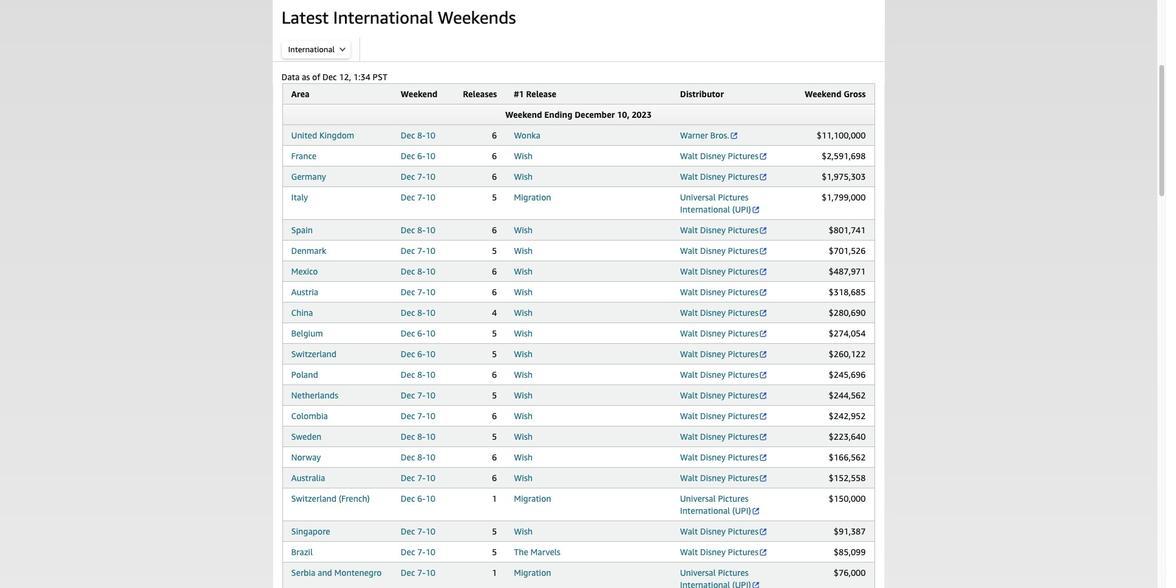 Task type: vqa. For each thing, say whether or not it's contained in the screenshot.
Universal Pictures International (UPI) related to $150,000
yes



Task type: locate. For each thing, give the bounding box(es) containing it.
walt for $166,562
[[680, 452, 698, 462]]

dec 7-10 for serbia and montenegro
[[401, 568, 436, 578]]

dec 6-10 link for belgium
[[401, 328, 436, 338]]

3 universal pictures international (upi) from the top
[[680, 568, 751, 588]]

1 migration from the top
[[514, 192, 551, 202]]

(french)
[[339, 493, 370, 504]]

$166,562
[[829, 452, 866, 462]]

8- for poland
[[417, 369, 426, 380]]

weekends
[[438, 7, 516, 27]]

10 for united kingdom
[[426, 130, 436, 140]]

dec for united kingdom
[[401, 130, 415, 140]]

2 migration from the top
[[514, 493, 551, 504]]

8 dec 7-10 from the top
[[401, 526, 436, 537]]

disney for $244,562
[[700, 390, 726, 400]]

walt for $245,696
[[680, 369, 698, 380]]

walt for $701,526
[[680, 245, 698, 256]]

mexico link
[[291, 266, 318, 276]]

walt disney pictures link
[[680, 151, 768, 161], [680, 171, 768, 182], [680, 225, 768, 235], [680, 245, 768, 256], [680, 266, 768, 276], [680, 287, 768, 297], [680, 307, 768, 318], [680, 328, 768, 338], [680, 349, 768, 359], [680, 369, 768, 380], [680, 390, 768, 400], [680, 411, 768, 421], [680, 431, 768, 442], [680, 452, 768, 462], [680, 473, 768, 483], [680, 526, 768, 537], [680, 547, 768, 557]]

2 10 from the top
[[426, 151, 436, 161]]

wish link for france
[[514, 151, 533, 161]]

6 disney from the top
[[700, 287, 726, 297]]

walt
[[680, 151, 698, 161], [680, 171, 698, 182], [680, 225, 698, 235], [680, 245, 698, 256], [680, 266, 698, 276], [680, 287, 698, 297], [680, 307, 698, 318], [680, 328, 698, 338], [680, 349, 698, 359], [680, 369, 698, 380], [680, 390, 698, 400], [680, 411, 698, 421], [680, 431, 698, 442], [680, 452, 698, 462], [680, 473, 698, 483], [680, 526, 698, 537], [680, 547, 698, 557]]

1 vertical spatial universal
[[680, 493, 716, 504]]

3 wish from the top
[[514, 225, 533, 235]]

4 dec 6-10 from the top
[[401, 493, 436, 504]]

switzerland down australia
[[291, 493, 337, 504]]

6 5 from the top
[[492, 431, 497, 442]]

10
[[426, 130, 436, 140], [426, 151, 436, 161], [426, 171, 436, 182], [426, 192, 436, 202], [426, 225, 436, 235], [426, 245, 436, 256], [426, 266, 436, 276], [426, 287, 436, 297], [426, 307, 436, 318], [426, 328, 436, 338], [426, 349, 436, 359], [426, 369, 436, 380], [426, 390, 436, 400], [426, 411, 436, 421], [426, 431, 436, 442], [426, 452, 436, 462], [426, 473, 436, 483], [426, 493, 436, 504], [426, 526, 436, 537], [426, 547, 436, 557], [426, 568, 436, 578]]

pictures for $2,591,698
[[728, 151, 759, 161]]

6 8- from the top
[[417, 431, 426, 442]]

5 10 from the top
[[426, 225, 436, 235]]

migration for serbia and montenegro
[[514, 568, 551, 578]]

walt disney pictures link for $245,696
[[680, 369, 768, 380]]

mexico
[[291, 266, 318, 276]]

france
[[291, 151, 317, 161]]

singapore link
[[291, 526, 330, 537]]

sweden
[[291, 431, 322, 442]]

3 walt from the top
[[680, 225, 698, 235]]

1 vertical spatial migration
[[514, 493, 551, 504]]

12 disney from the top
[[700, 411, 726, 421]]

3 walt disney pictures from the top
[[680, 225, 759, 235]]

5 dec 7-10 link from the top
[[401, 390, 436, 400]]

dec 6-10 link for switzerland
[[401, 349, 436, 359]]

pictures for $318,685
[[728, 287, 759, 297]]

walt disney pictures link for $244,562
[[680, 390, 768, 400]]

8 walt disney pictures from the top
[[680, 328, 759, 338]]

16 walt disney pictures link from the top
[[680, 526, 768, 537]]

walt disney pictures link for $152,558
[[680, 473, 768, 483]]

13 wish link from the top
[[514, 431, 533, 442]]

pictures for $487,971
[[728, 266, 759, 276]]

8 6 from the top
[[492, 411, 497, 421]]

3 dec 8-10 link from the top
[[401, 266, 436, 276]]

10 for netherlands
[[426, 390, 436, 400]]

dec 8-10 for spain
[[401, 225, 436, 235]]

sweden link
[[291, 431, 322, 442]]

latest international weekends
[[282, 7, 516, 27]]

walt for $260,122
[[680, 349, 698, 359]]

walt for $242,952
[[680, 411, 698, 421]]

7-
[[417, 171, 426, 182], [417, 192, 426, 202], [417, 245, 426, 256], [417, 287, 426, 297], [417, 390, 426, 400], [417, 411, 426, 421], [417, 473, 426, 483], [417, 526, 426, 537], [417, 547, 426, 557], [417, 568, 426, 578]]

united
[[291, 130, 317, 140]]

15 wish link from the top
[[514, 473, 533, 483]]

5 for singapore
[[492, 526, 497, 537]]

7 dec 7-10 link from the top
[[401, 473, 436, 483]]

1 walt disney pictures from the top
[[680, 151, 759, 161]]

7 dec 7-10 from the top
[[401, 473, 436, 483]]

dec 8-10 link
[[401, 130, 436, 140], [401, 225, 436, 235], [401, 266, 436, 276], [401, 307, 436, 318], [401, 369, 436, 380], [401, 431, 436, 442], [401, 452, 436, 462]]

walt disney pictures for $1,975,303
[[680, 171, 759, 182]]

1 universal from the top
[[680, 192, 716, 202]]

8-
[[417, 130, 426, 140], [417, 225, 426, 235], [417, 266, 426, 276], [417, 307, 426, 318], [417, 369, 426, 380], [417, 431, 426, 442], [417, 452, 426, 462]]

dec 6-10 for switzerland (french)
[[401, 493, 436, 504]]

20 10 from the top
[[426, 547, 436, 557]]

dec for denmark
[[401, 245, 415, 256]]

$244,562
[[829, 390, 866, 400]]

dec 6-10 for belgium
[[401, 328, 436, 338]]

pictures for $91,387
[[728, 526, 759, 537]]

6- for switzerland
[[417, 349, 426, 359]]

wish link for belgium
[[514, 328, 533, 338]]

0 vertical spatial universal pictures international (upi)
[[680, 192, 751, 214]]

1 walt from the top
[[680, 151, 698, 161]]

1 disney from the top
[[700, 151, 726, 161]]

france link
[[291, 151, 317, 161]]

wish for austria
[[514, 287, 533, 297]]

disney for $1,975,303
[[700, 171, 726, 182]]

7 dec 8-10 link from the top
[[401, 452, 436, 462]]

9 walt disney pictures from the top
[[680, 349, 759, 359]]

wish for australia
[[514, 473, 533, 483]]

6
[[492, 130, 497, 140], [492, 151, 497, 161], [492, 171, 497, 182], [492, 225, 497, 235], [492, 266, 497, 276], [492, 287, 497, 297], [492, 369, 497, 380], [492, 411, 497, 421], [492, 452, 497, 462], [492, 473, 497, 483]]

weekend
[[401, 89, 438, 99], [805, 89, 842, 99], [506, 109, 542, 120]]

7 walt disney pictures link from the top
[[680, 307, 768, 318]]

$2,591,698
[[822, 151, 866, 161]]

dec for france
[[401, 151, 415, 161]]

walt for $801,741
[[680, 225, 698, 235]]

dec 7-10 for colombia
[[401, 411, 436, 421]]

spain link
[[291, 225, 313, 235]]

2 8- from the top
[[417, 225, 426, 235]]

1 vertical spatial universal pictures international (upi)
[[680, 493, 751, 516]]

1 dec 7-10 from the top
[[401, 171, 436, 182]]

the marvels link
[[514, 547, 561, 557]]

16 walt disney pictures from the top
[[680, 526, 759, 537]]

warner bros. link
[[680, 130, 739, 140]]

5 6 from the top
[[492, 266, 497, 276]]

15 walt from the top
[[680, 473, 698, 483]]

14 walt from the top
[[680, 452, 698, 462]]

6 7- from the top
[[417, 411, 426, 421]]

pst
[[373, 72, 388, 82]]

dec for belgium
[[401, 328, 415, 338]]

4 6- from the top
[[417, 493, 426, 504]]

2 vertical spatial migration
[[514, 568, 551, 578]]

8- for sweden
[[417, 431, 426, 442]]

pictures for $166,562
[[728, 452, 759, 462]]

dec 7-10 link for serbia and montenegro
[[401, 568, 436, 578]]

wish link for norway
[[514, 452, 533, 462]]

1 horizontal spatial weekend
[[506, 109, 542, 120]]

$280,690
[[829, 307, 866, 318]]

germany
[[291, 171, 326, 182]]

international for serbia and montenegro
[[680, 580, 730, 588]]

2 1 from the top
[[492, 568, 497, 578]]

6 dec 8-10 link from the top
[[401, 431, 436, 442]]

1 vertical spatial migration link
[[514, 493, 551, 504]]

6 for australia
[[492, 473, 497, 483]]

poland
[[291, 369, 318, 380]]

netherlands link
[[291, 390, 338, 400]]

3 (upi) from the top
[[733, 580, 751, 588]]

11 wish link from the top
[[514, 390, 533, 400]]

15 disney from the top
[[700, 473, 726, 483]]

warner
[[680, 130, 708, 140]]

walt disney pictures link for $487,971
[[680, 266, 768, 276]]

0 vertical spatial 1
[[492, 493, 497, 504]]

7 walt disney pictures from the top
[[680, 307, 759, 318]]

brazil link
[[291, 547, 313, 557]]

10 for germany
[[426, 171, 436, 182]]

release
[[526, 89, 557, 99]]

migration link
[[514, 192, 551, 202], [514, 493, 551, 504], [514, 568, 551, 578]]

4 disney from the top
[[700, 245, 726, 256]]

10 for colombia
[[426, 411, 436, 421]]

dec for china
[[401, 307, 415, 318]]

10 for brazil
[[426, 547, 436, 557]]

universal pictures international (upi) for $1,799,000
[[680, 192, 751, 214]]

united kingdom link
[[291, 130, 354, 140]]

3 8- from the top
[[417, 266, 426, 276]]

2 universal from the top
[[680, 493, 716, 504]]

4 wish link from the top
[[514, 245, 533, 256]]

weekend for weekend gross
[[805, 89, 842, 99]]

dec for poland
[[401, 369, 415, 380]]

0 vertical spatial migration
[[514, 192, 551, 202]]

italy link
[[291, 192, 308, 202]]

(upi)
[[733, 204, 751, 214], [733, 506, 751, 516], [733, 580, 751, 588]]

0 vertical spatial universal
[[680, 192, 716, 202]]

walt disney pictures
[[680, 151, 759, 161], [680, 171, 759, 182], [680, 225, 759, 235], [680, 245, 759, 256], [680, 266, 759, 276], [680, 287, 759, 297], [680, 307, 759, 318], [680, 328, 759, 338], [680, 349, 759, 359], [680, 369, 759, 380], [680, 390, 759, 400], [680, 411, 759, 421], [680, 431, 759, 442], [680, 452, 759, 462], [680, 473, 759, 483], [680, 526, 759, 537], [680, 547, 759, 557]]

2 vertical spatial migration link
[[514, 568, 551, 578]]

1 vertical spatial universal pictures international (upi) link
[[680, 493, 761, 516]]

2 wish link from the top
[[514, 171, 533, 182]]

5
[[492, 192, 497, 202], [492, 245, 497, 256], [492, 328, 497, 338], [492, 349, 497, 359], [492, 390, 497, 400], [492, 431, 497, 442], [492, 526, 497, 537], [492, 547, 497, 557]]

1 dec 8-10 from the top
[[401, 130, 436, 140]]

as
[[302, 72, 310, 82]]

dec for mexico
[[401, 266, 415, 276]]

wish link for denmark
[[514, 245, 533, 256]]

5 wish from the top
[[514, 266, 533, 276]]

and
[[318, 568, 332, 578]]

$223,640
[[829, 431, 866, 442]]

2 dec 7-10 link from the top
[[401, 192, 436, 202]]

4 7- from the top
[[417, 287, 426, 297]]

11 disney from the top
[[700, 390, 726, 400]]

belgium link
[[291, 328, 323, 338]]

pictures for $701,526
[[728, 245, 759, 256]]

0 vertical spatial migration link
[[514, 192, 551, 202]]

switzerland
[[291, 349, 337, 359], [291, 493, 337, 504]]

releases
[[463, 89, 497, 99]]

6 for norway
[[492, 452, 497, 462]]

switzerland down belgium
[[291, 349, 337, 359]]

dec 7-10 for netherlands
[[401, 390, 436, 400]]

4 dec 8-10 link from the top
[[401, 307, 436, 318]]

12 walt from the top
[[680, 411, 698, 421]]

3 dec 8-10 from the top
[[401, 266, 436, 276]]

2 vertical spatial universal pictures international (upi) link
[[680, 568, 761, 588]]

dec 8-10 link for united kingdom
[[401, 130, 436, 140]]

10 walt disney pictures link from the top
[[680, 369, 768, 380]]

dec 7-10 for austria
[[401, 287, 436, 297]]

walt disney pictures link for $274,054
[[680, 328, 768, 338]]

5 disney from the top
[[700, 266, 726, 276]]

7 wish from the top
[[514, 307, 533, 318]]

5 walt disney pictures from the top
[[680, 266, 759, 276]]

3 6 from the top
[[492, 171, 497, 182]]

10,
[[617, 109, 630, 120]]

dec for italy
[[401, 192, 415, 202]]

1 vertical spatial 1
[[492, 568, 497, 578]]

$242,952
[[829, 411, 866, 421]]

universal pictures international (upi) link for $76,000
[[680, 568, 761, 588]]

6-
[[417, 151, 426, 161], [417, 328, 426, 338], [417, 349, 426, 359], [417, 493, 426, 504]]

universal pictures international (upi)
[[680, 192, 751, 214], [680, 493, 751, 516], [680, 568, 751, 588]]

1 5 from the top
[[492, 192, 497, 202]]

wonka link
[[514, 130, 541, 140]]

1 6- from the top
[[417, 151, 426, 161]]

wish
[[514, 151, 533, 161], [514, 171, 533, 182], [514, 225, 533, 235], [514, 245, 533, 256], [514, 266, 533, 276], [514, 287, 533, 297], [514, 307, 533, 318], [514, 328, 533, 338], [514, 349, 533, 359], [514, 369, 533, 380], [514, 390, 533, 400], [514, 411, 533, 421], [514, 431, 533, 442], [514, 452, 533, 462], [514, 473, 533, 483], [514, 526, 533, 537]]

switzerland for switzerland (french)
[[291, 493, 337, 504]]

4 10 from the top
[[426, 192, 436, 202]]

10 for sweden
[[426, 431, 436, 442]]

dec 8-10 link for sweden
[[401, 431, 436, 442]]

13 wish from the top
[[514, 431, 533, 442]]

5 7- from the top
[[417, 390, 426, 400]]

austria
[[291, 287, 318, 297]]

11 wish from the top
[[514, 390, 533, 400]]

colombia
[[291, 411, 328, 421]]

1 1 from the top
[[492, 493, 497, 504]]

10 disney from the top
[[700, 369, 726, 380]]

8 walt from the top
[[680, 328, 698, 338]]

9 dec 7-10 from the top
[[401, 547, 436, 557]]

walt disney pictures link for $701,526
[[680, 245, 768, 256]]

disney for $274,054
[[700, 328, 726, 338]]

4 dec 7-10 link from the top
[[401, 287, 436, 297]]

wish for colombia
[[514, 411, 533, 421]]

1 vertical spatial (upi)
[[733, 506, 751, 516]]

10 7- from the top
[[417, 568, 426, 578]]

1 migration link from the top
[[514, 192, 551, 202]]

10 6 from the top
[[492, 473, 497, 483]]

australia link
[[291, 473, 325, 483]]

9 walt disney pictures link from the top
[[680, 349, 768, 359]]

dec 8-10 for united kingdom
[[401, 130, 436, 140]]

dec 7-10 for brazil
[[401, 547, 436, 557]]

wish for france
[[514, 151, 533, 161]]

disney for $166,562
[[700, 452, 726, 462]]

international
[[333, 7, 433, 27], [288, 44, 335, 54], [680, 204, 730, 214], [680, 506, 730, 516], [680, 580, 730, 588]]

0 vertical spatial universal pictures international (upi) link
[[680, 192, 761, 214]]

3 disney from the top
[[700, 225, 726, 235]]

7- for colombia
[[417, 411, 426, 421]]

3 5 from the top
[[492, 328, 497, 338]]

2 vertical spatial universal pictures international (upi)
[[680, 568, 751, 588]]

2 vertical spatial (upi)
[[733, 580, 751, 588]]

0 vertical spatial (upi)
[[733, 204, 751, 214]]

6 dec 8-10 from the top
[[401, 431, 436, 442]]

belgium
[[291, 328, 323, 338]]

wish for norway
[[514, 452, 533, 462]]

serbia and montenegro link
[[291, 568, 382, 578]]

2 vertical spatial universal
[[680, 568, 716, 578]]

1 universal pictures international (upi) link from the top
[[680, 192, 761, 214]]

switzerland (french) link
[[291, 493, 370, 504]]

wish for sweden
[[514, 431, 533, 442]]

disney
[[700, 151, 726, 161], [700, 171, 726, 182], [700, 225, 726, 235], [700, 245, 726, 256], [700, 266, 726, 276], [700, 287, 726, 297], [700, 307, 726, 318], [700, 328, 726, 338], [700, 349, 726, 359], [700, 369, 726, 380], [700, 390, 726, 400], [700, 411, 726, 421], [700, 431, 726, 442], [700, 452, 726, 462], [700, 473, 726, 483], [700, 526, 726, 537], [700, 547, 726, 557]]

14 wish from the top
[[514, 452, 533, 462]]

10 dec 7-10 from the top
[[401, 568, 436, 578]]

10 walt from the top
[[680, 369, 698, 380]]

1 universal pictures international (upi) from the top
[[680, 192, 751, 214]]

12 10 from the top
[[426, 369, 436, 380]]

universal pictures international (upi) for $150,000
[[680, 493, 751, 516]]

11 walt from the top
[[680, 390, 698, 400]]

1 vertical spatial switzerland
[[291, 493, 337, 504]]

italy
[[291, 192, 308, 202]]

16 wish link from the top
[[514, 526, 533, 537]]

6 for poland
[[492, 369, 497, 380]]

$274,054
[[829, 328, 866, 338]]

2 horizontal spatial weekend
[[805, 89, 842, 99]]

kingdom
[[320, 130, 354, 140]]

wish link
[[514, 151, 533, 161], [514, 171, 533, 182], [514, 225, 533, 235], [514, 245, 533, 256], [514, 266, 533, 276], [514, 287, 533, 297], [514, 307, 533, 318], [514, 328, 533, 338], [514, 349, 533, 359], [514, 369, 533, 380], [514, 390, 533, 400], [514, 411, 533, 421], [514, 431, 533, 442], [514, 452, 533, 462], [514, 473, 533, 483], [514, 526, 533, 537]]

wish link for australia
[[514, 473, 533, 483]]

2 disney from the top
[[700, 171, 726, 182]]

2 6- from the top
[[417, 328, 426, 338]]

switzerland link
[[291, 349, 337, 359]]

2 dec 6-10 link from the top
[[401, 328, 436, 338]]

17 walt disney pictures from the top
[[680, 547, 759, 557]]

walt for $274,054
[[680, 328, 698, 338]]

2 7- from the top
[[417, 192, 426, 202]]

5 dec 8-10 from the top
[[401, 369, 436, 380]]

2 universal pictures international (upi) link from the top
[[680, 493, 761, 516]]

0 vertical spatial switzerland
[[291, 349, 337, 359]]

0 horizontal spatial weekend
[[401, 89, 438, 99]]

8 wish link from the top
[[514, 328, 533, 338]]

1 wish from the top
[[514, 151, 533, 161]]

1 8- from the top
[[417, 130, 426, 140]]

dec 7-10 link
[[401, 171, 436, 182], [401, 192, 436, 202], [401, 245, 436, 256], [401, 287, 436, 297], [401, 390, 436, 400], [401, 411, 436, 421], [401, 473, 436, 483], [401, 526, 436, 537], [401, 547, 436, 557], [401, 568, 436, 578]]

$245,696
[[829, 369, 866, 380]]

$318,685
[[829, 287, 866, 297]]

15 walt disney pictures from the top
[[680, 473, 759, 483]]



Task type: describe. For each thing, give the bounding box(es) containing it.
dec for austria
[[401, 287, 415, 297]]

migration link for serbia and montenegro
[[514, 568, 551, 578]]

disney for $318,685
[[700, 287, 726, 297]]

dec 7-10 link for germany
[[401, 171, 436, 182]]

brazil
[[291, 547, 313, 557]]

netherlands
[[291, 390, 338, 400]]

dec for brazil
[[401, 547, 415, 557]]

germany link
[[291, 171, 326, 182]]

ending
[[545, 109, 573, 120]]

$152,558
[[829, 473, 866, 483]]

$85,099
[[834, 547, 866, 557]]

6 for france
[[492, 151, 497, 161]]

spain
[[291, 225, 313, 235]]

12,
[[339, 72, 351, 82]]

10 for serbia and montenegro
[[426, 568, 436, 578]]

walt for $85,099
[[680, 547, 698, 557]]

pictures for $242,952
[[728, 411, 759, 421]]

the
[[514, 547, 529, 557]]

wish for germany
[[514, 171, 533, 182]]

warner bros.
[[680, 130, 730, 140]]

china
[[291, 307, 313, 318]]

dec 7-10 link for australia
[[401, 473, 436, 483]]

december
[[575, 109, 615, 120]]

pictures for $801,741
[[728, 225, 759, 235]]

migration for switzerland (french)
[[514, 493, 551, 504]]

2023
[[632, 109, 652, 120]]

dec 7-10 for australia
[[401, 473, 436, 483]]

$260,122
[[829, 349, 866, 359]]

6 for austria
[[492, 287, 497, 297]]

the marvels
[[514, 547, 561, 557]]

disney for $280,690
[[700, 307, 726, 318]]

5 for brazil
[[492, 547, 497, 557]]

10 for mexico
[[426, 266, 436, 276]]

migration for italy
[[514, 192, 551, 202]]

area
[[291, 89, 310, 99]]

norway link
[[291, 452, 321, 462]]

wish link for germany
[[514, 171, 533, 182]]

$801,741
[[829, 225, 866, 235]]

gross
[[844, 89, 866, 99]]

#1 release
[[514, 89, 557, 99]]

4
[[492, 307, 497, 318]]

1:34
[[353, 72, 371, 82]]

dec for singapore
[[401, 526, 415, 537]]

dec 7-10 for singapore
[[401, 526, 436, 537]]

$1,799,000
[[822, 192, 866, 202]]

singapore
[[291, 526, 330, 537]]

united kingdom
[[291, 130, 354, 140]]

wish link for spain
[[514, 225, 533, 235]]

dec 8-10 link for norway
[[401, 452, 436, 462]]

pictures for $1,975,303
[[728, 171, 759, 182]]

5 for sweden
[[492, 431, 497, 442]]

walt disney pictures for $2,591,698
[[680, 151, 759, 161]]

migration link for switzerland (french)
[[514, 493, 551, 504]]

$150,000
[[829, 493, 866, 504]]

wish for netherlands
[[514, 390, 533, 400]]

marvels
[[531, 547, 561, 557]]

disney for $242,952
[[700, 411, 726, 421]]

dec for serbia and montenegro
[[401, 568, 415, 578]]

walt for $1,975,303
[[680, 171, 698, 182]]

walt for $91,387
[[680, 526, 698, 537]]

walt disney pictures link for $318,685
[[680, 287, 768, 297]]

10 for italy
[[426, 192, 436, 202]]

10 for switzerland
[[426, 349, 436, 359]]

bros.
[[711, 130, 730, 140]]

pictures for $245,696
[[728, 369, 759, 380]]

norway
[[291, 452, 321, 462]]

10 for australia
[[426, 473, 436, 483]]

weekend for weekend
[[401, 89, 438, 99]]

dec 6-10 for switzerland
[[401, 349, 436, 359]]

dec for colombia
[[401, 411, 415, 421]]

walt disney pictures for $85,099
[[680, 547, 759, 557]]

7- for austria
[[417, 287, 426, 297]]

walt disney pictures for $701,526
[[680, 245, 759, 256]]

denmark link
[[291, 245, 326, 256]]

6- for belgium
[[417, 328, 426, 338]]

$91,387
[[834, 526, 866, 537]]

walt disney pictures link for $223,640
[[680, 431, 768, 442]]

#1
[[514, 89, 524, 99]]

$487,971
[[829, 266, 866, 276]]

dec 7-10 link for austria
[[401, 287, 436, 297]]

serbia and montenegro
[[291, 568, 382, 578]]

disney for $223,640
[[700, 431, 726, 442]]

disney for $487,971
[[700, 266, 726, 276]]

distributor
[[680, 89, 724, 99]]

8- for norway
[[417, 452, 426, 462]]

walt disney pictures link for $85,099
[[680, 547, 768, 557]]

dec 7-10 link for singapore
[[401, 526, 436, 537]]

walt for $244,562
[[680, 390, 698, 400]]

wish link for austria
[[514, 287, 533, 297]]

data as of dec 12, 1:34 pst
[[282, 72, 388, 82]]

wish for singapore
[[514, 526, 533, 537]]

australia
[[291, 473, 325, 483]]

dec 6-10 for france
[[401, 151, 436, 161]]

$76,000
[[834, 568, 866, 578]]

7- for singapore
[[417, 526, 426, 537]]

7- for serbia and montenegro
[[417, 568, 426, 578]]

5 for netherlands
[[492, 390, 497, 400]]

8- for china
[[417, 307, 426, 318]]

latest
[[282, 7, 329, 27]]

poland link
[[291, 369, 318, 380]]

5 for belgium
[[492, 328, 497, 338]]

6 for germany
[[492, 171, 497, 182]]

denmark
[[291, 245, 326, 256]]

wonka
[[514, 130, 541, 140]]

austria link
[[291, 287, 318, 297]]

weekend ending december 10, 2023
[[506, 109, 652, 120]]

wish for china
[[514, 307, 533, 318]]

pictures for $260,122
[[728, 349, 759, 359]]

of
[[312, 72, 320, 82]]

$11,100,000
[[817, 130, 866, 140]]

switzerland (french)
[[291, 493, 370, 504]]

international for italy
[[680, 204, 730, 214]]

6 for united kingdom
[[492, 130, 497, 140]]

walt for $2,591,698
[[680, 151, 698, 161]]

10 for china
[[426, 307, 436, 318]]

colombia link
[[291, 411, 328, 421]]

montenegro
[[335, 568, 382, 578]]

10 for norway
[[426, 452, 436, 462]]

walt disney pictures for $223,640
[[680, 431, 759, 442]]

walt for $223,640
[[680, 431, 698, 442]]

weekend gross
[[805, 89, 866, 99]]

7- for italy
[[417, 192, 426, 202]]

dropdown image
[[340, 47, 346, 52]]

dec 8-10 for china
[[401, 307, 436, 318]]

china link
[[291, 307, 313, 318]]

$1,975,303
[[822, 171, 866, 182]]

$701,526
[[829, 245, 866, 256]]

wish link for colombia
[[514, 411, 533, 421]]

dec 6-10 link for switzerland (french)
[[401, 493, 436, 504]]

disney for $245,696
[[700, 369, 726, 380]]

(upi) for $1,799,000
[[733, 204, 751, 214]]

data
[[282, 72, 300, 82]]

dec 8-10 link for poland
[[401, 369, 436, 380]]

serbia
[[291, 568, 316, 578]]

pictures for $223,640
[[728, 431, 759, 442]]



